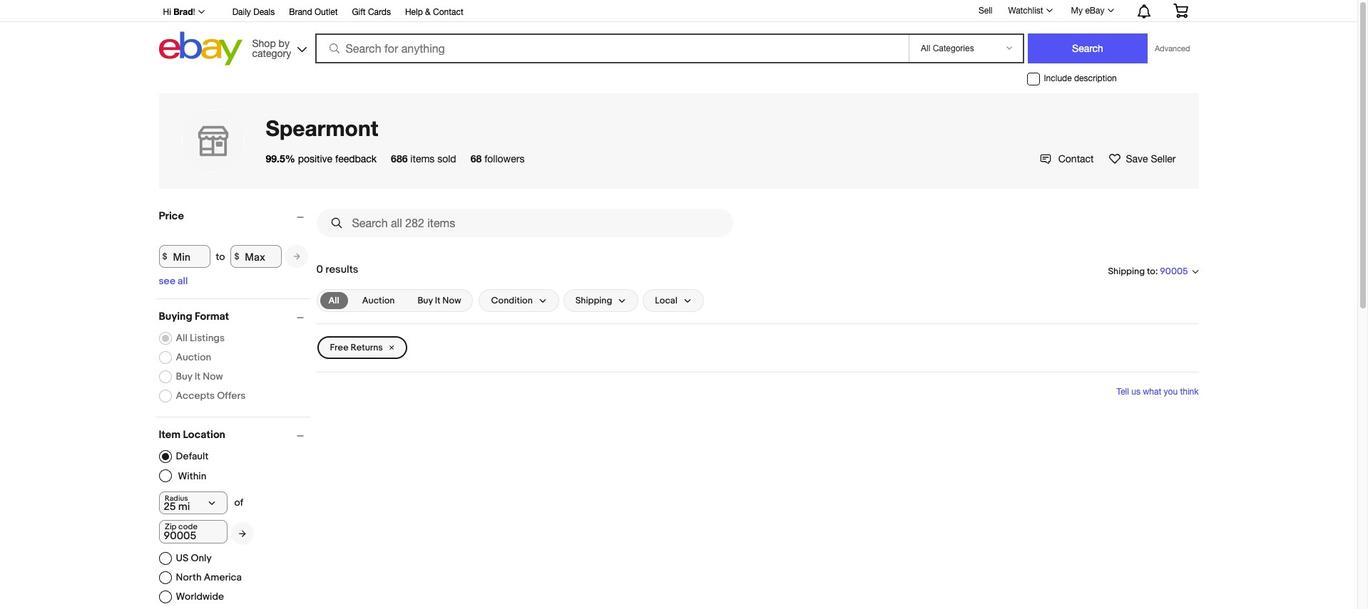 Task type: describe. For each thing, give the bounding box(es) containing it.
advanced link
[[1148, 34, 1197, 63]]

condition button
[[479, 290, 559, 312]]

1 vertical spatial buy it now
[[176, 371, 223, 383]]

to inside "shipping to : 90005"
[[1147, 266, 1156, 277]]

of
[[234, 497, 243, 509]]

save seller
[[1126, 153, 1176, 165]]

shop by category banner
[[155, 0, 1199, 69]]

buying format button
[[159, 310, 310, 324]]

format
[[195, 310, 229, 324]]

0 horizontal spatial buy
[[176, 371, 192, 383]]

it inside the 0 results main content
[[435, 295, 440, 307]]

hi brad !
[[163, 6, 195, 17]]

ebay
[[1085, 6, 1105, 16]]

shipping for shipping to : 90005
[[1108, 266, 1145, 277]]

0
[[316, 263, 323, 277]]

my
[[1071, 6, 1083, 16]]

0 results main content
[[316, 203, 1199, 423]]

see all
[[159, 275, 188, 287]]

offers
[[217, 390, 246, 402]]

:
[[1156, 266, 1158, 277]]

include description
[[1044, 74, 1117, 84]]

90005
[[1160, 266, 1188, 278]]

shipping to : 90005
[[1108, 266, 1188, 278]]

default link
[[159, 451, 208, 464]]

items
[[410, 153, 435, 165]]

help & contact
[[405, 7, 463, 17]]

us only
[[176, 553, 212, 565]]

help
[[405, 7, 423, 17]]

us only link
[[159, 553, 212, 566]]

contact inside account navigation
[[433, 7, 463, 17]]

0 horizontal spatial now
[[203, 371, 223, 383]]

america
[[204, 572, 242, 584]]

spearmont
[[266, 116, 378, 141]]

what
[[1143, 387, 1162, 397]]

buy it now link
[[409, 292, 470, 310]]

include
[[1044, 74, 1072, 84]]

sell link
[[972, 5, 999, 15]]

gift cards link
[[352, 5, 391, 21]]

free returns
[[330, 342, 383, 354]]

99.5%
[[266, 153, 295, 165]]

brand outlet
[[289, 7, 338, 17]]

north america
[[176, 572, 242, 584]]

sell
[[979, 5, 993, 15]]

shop
[[252, 37, 276, 49]]

tell
[[1117, 387, 1129, 397]]

now inside buy it now link
[[443, 295, 461, 307]]

tell us what you think
[[1117, 387, 1199, 397]]

gift cards
[[352, 7, 391, 17]]

item
[[159, 429, 181, 442]]

location
[[183, 429, 225, 442]]

&
[[425, 7, 431, 17]]

cards
[[368, 7, 391, 17]]

help & contact link
[[405, 5, 463, 21]]

deals
[[253, 7, 275, 17]]

all for all listings
[[176, 332, 188, 345]]

price button
[[159, 210, 310, 223]]

north
[[176, 572, 202, 584]]

brad
[[173, 6, 193, 17]]

feedback
[[335, 153, 377, 165]]

my ebay
[[1071, 6, 1105, 16]]

item location
[[159, 429, 225, 442]]

brand
[[289, 7, 312, 17]]

outlet
[[315, 7, 338, 17]]

686
[[391, 153, 408, 165]]

you
[[1164, 387, 1178, 397]]



Task type: locate. For each thing, give the bounding box(es) containing it.
north america link
[[159, 572, 242, 585]]

0 horizontal spatial auction
[[176, 352, 211, 364]]

0 horizontal spatial all
[[176, 332, 188, 345]]

buy right auction link
[[418, 295, 433, 307]]

All selected text field
[[329, 295, 339, 307]]

condition
[[491, 295, 533, 307]]

us
[[176, 553, 189, 565]]

now
[[443, 295, 461, 307], [203, 371, 223, 383]]

positive
[[298, 153, 333, 165]]

Search all 282 items field
[[316, 209, 733, 238]]

0 horizontal spatial contact
[[433, 7, 463, 17]]

1 $ from the left
[[162, 251, 167, 262]]

buy inside the 0 results main content
[[418, 295, 433, 307]]

daily deals link
[[232, 5, 275, 21]]

0 horizontal spatial it
[[195, 371, 201, 383]]

1 horizontal spatial it
[[435, 295, 440, 307]]

worldwide link
[[159, 591, 224, 604]]

local button
[[643, 290, 704, 312]]

1 vertical spatial it
[[195, 371, 201, 383]]

buy
[[418, 295, 433, 307], [176, 371, 192, 383]]

think
[[1180, 387, 1199, 397]]

1 horizontal spatial contact
[[1058, 153, 1094, 165]]

us
[[1132, 387, 1141, 397]]

0 results
[[316, 263, 358, 277]]

now left condition
[[443, 295, 461, 307]]

shop by category
[[252, 37, 291, 59]]

contact right &
[[433, 7, 463, 17]]

gift
[[352, 7, 366, 17]]

all listings
[[176, 332, 225, 345]]

accepts
[[176, 390, 215, 402]]

see all button
[[159, 275, 188, 287]]

default
[[176, 451, 208, 463]]

contact link
[[1040, 153, 1094, 165]]

my ebay link
[[1063, 2, 1120, 19]]

save
[[1126, 153, 1148, 165]]

68
[[471, 153, 482, 165]]

only
[[191, 553, 212, 565]]

all inside the 0 results main content
[[329, 295, 339, 307]]

0 vertical spatial buy it now
[[418, 295, 461, 307]]

$ for minimum value in $ text field
[[162, 251, 167, 262]]

it
[[435, 295, 440, 307], [195, 371, 201, 383]]

it right auction link
[[435, 295, 440, 307]]

1 horizontal spatial all
[[329, 295, 339, 307]]

price
[[159, 210, 184, 223]]

brand outlet link
[[289, 5, 338, 21]]

shipping for shipping
[[575, 295, 612, 307]]

1 vertical spatial all
[[176, 332, 188, 345]]

results
[[325, 263, 358, 277]]

shop by category button
[[246, 32, 310, 62]]

to
[[216, 251, 225, 263], [1147, 266, 1156, 277]]

save seller button
[[1108, 152, 1176, 166]]

contact
[[433, 7, 463, 17], [1058, 153, 1094, 165]]

auction link
[[354, 292, 403, 310]]

1 vertical spatial to
[[1147, 266, 1156, 277]]

hi
[[163, 7, 171, 17]]

0 vertical spatial auction
[[362, 295, 395, 307]]

1 horizontal spatial buy it now
[[418, 295, 461, 307]]

all down 0 results
[[329, 295, 339, 307]]

accepts offers
[[176, 390, 246, 402]]

spearmont image
[[182, 110, 244, 173]]

item location button
[[159, 429, 310, 442]]

0 vertical spatial now
[[443, 295, 461, 307]]

local
[[655, 295, 678, 307]]

auction right all link at the left
[[362, 295, 395, 307]]

it up 'accepts'
[[195, 371, 201, 383]]

68 followers
[[471, 153, 525, 165]]

shipping inside "shipping to : 90005"
[[1108, 266, 1145, 277]]

listings
[[190, 332, 225, 345]]

buy it now up 'accepts'
[[176, 371, 223, 383]]

0 vertical spatial contact
[[433, 7, 463, 17]]

returns
[[351, 342, 383, 354]]

worldwide
[[176, 591, 224, 604]]

!
[[193, 7, 195, 17]]

your shopping cart image
[[1172, 4, 1189, 18]]

now up accepts offers
[[203, 371, 223, 383]]

buy it now
[[418, 295, 461, 307], [176, 371, 223, 383]]

auction inside the 0 results main content
[[362, 295, 395, 307]]

buy up 'accepts'
[[176, 371, 192, 383]]

1 vertical spatial now
[[203, 371, 223, 383]]

None submit
[[1028, 34, 1148, 63]]

1 vertical spatial shipping
[[575, 295, 612, 307]]

all down buying
[[176, 332, 188, 345]]

all for all
[[329, 295, 339, 307]]

within
[[178, 470, 206, 483]]

daily
[[232, 7, 251, 17]]

to right minimum value in $ text field
[[216, 251, 225, 263]]

0 horizontal spatial buy it now
[[176, 371, 223, 383]]

shipping inside dropdown button
[[575, 295, 612, 307]]

account navigation
[[155, 0, 1199, 22]]

by
[[279, 37, 290, 49]]

all
[[178, 275, 188, 287]]

shipping
[[1108, 266, 1145, 277], [575, 295, 612, 307]]

shipping button
[[563, 290, 639, 312]]

0 horizontal spatial to
[[216, 251, 225, 263]]

0 vertical spatial buy
[[418, 295, 433, 307]]

Minimum Value in $ text field
[[159, 245, 210, 268]]

1 horizontal spatial shipping
[[1108, 266, 1145, 277]]

description
[[1074, 74, 1117, 84]]

auction down all listings
[[176, 352, 211, 364]]

0 vertical spatial all
[[329, 295, 339, 307]]

buying
[[159, 310, 192, 324]]

buy it now right auction link
[[418, 295, 461, 307]]

$ for the maximum value in $ text box
[[234, 251, 239, 262]]

2 $ from the left
[[234, 251, 239, 262]]

daily deals
[[232, 7, 275, 17]]

686 items sold
[[391, 153, 456, 165]]

0 horizontal spatial $
[[162, 251, 167, 262]]

Search for anything text field
[[317, 35, 906, 62]]

sold
[[437, 153, 456, 165]]

0 vertical spatial it
[[435, 295, 440, 307]]

$ up see
[[162, 251, 167, 262]]

1 vertical spatial contact
[[1058, 153, 1094, 165]]

contact left save
[[1058, 153, 1094, 165]]

0 horizontal spatial shipping
[[575, 295, 612, 307]]

1 horizontal spatial now
[[443, 295, 461, 307]]

buy it now inside the 0 results main content
[[418, 295, 461, 307]]

None text field
[[159, 521, 227, 544]]

99.5% positive feedback
[[266, 153, 377, 165]]

watchlist link
[[1000, 2, 1059, 19]]

1 horizontal spatial to
[[1147, 266, 1156, 277]]

to left 90005
[[1147, 266, 1156, 277]]

watchlist
[[1008, 6, 1043, 16]]

followers
[[484, 153, 525, 165]]

0 vertical spatial to
[[216, 251, 225, 263]]

Maximum Value in $ text field
[[231, 245, 282, 268]]

1 horizontal spatial auction
[[362, 295, 395, 307]]

none submit inside "shop by category" banner
[[1028, 34, 1148, 63]]

0 vertical spatial shipping
[[1108, 266, 1145, 277]]

1 horizontal spatial buy
[[418, 295, 433, 307]]

tell us what you think link
[[1117, 387, 1199, 397]]

free returns link
[[317, 337, 407, 360]]

1 vertical spatial auction
[[176, 352, 211, 364]]

free
[[330, 342, 349, 354]]

all link
[[320, 292, 348, 310]]

apply within filter image
[[239, 530, 246, 539]]

buying format
[[159, 310, 229, 324]]

$ down price dropdown button
[[234, 251, 239, 262]]

seller
[[1151, 153, 1176, 165]]

1 horizontal spatial $
[[234, 251, 239, 262]]

all
[[329, 295, 339, 307], [176, 332, 188, 345]]

1 vertical spatial buy
[[176, 371, 192, 383]]

category
[[252, 47, 291, 59]]

see
[[159, 275, 175, 287]]



Task type: vqa. For each thing, say whether or not it's contained in the screenshot.
Pickup to the left
no



